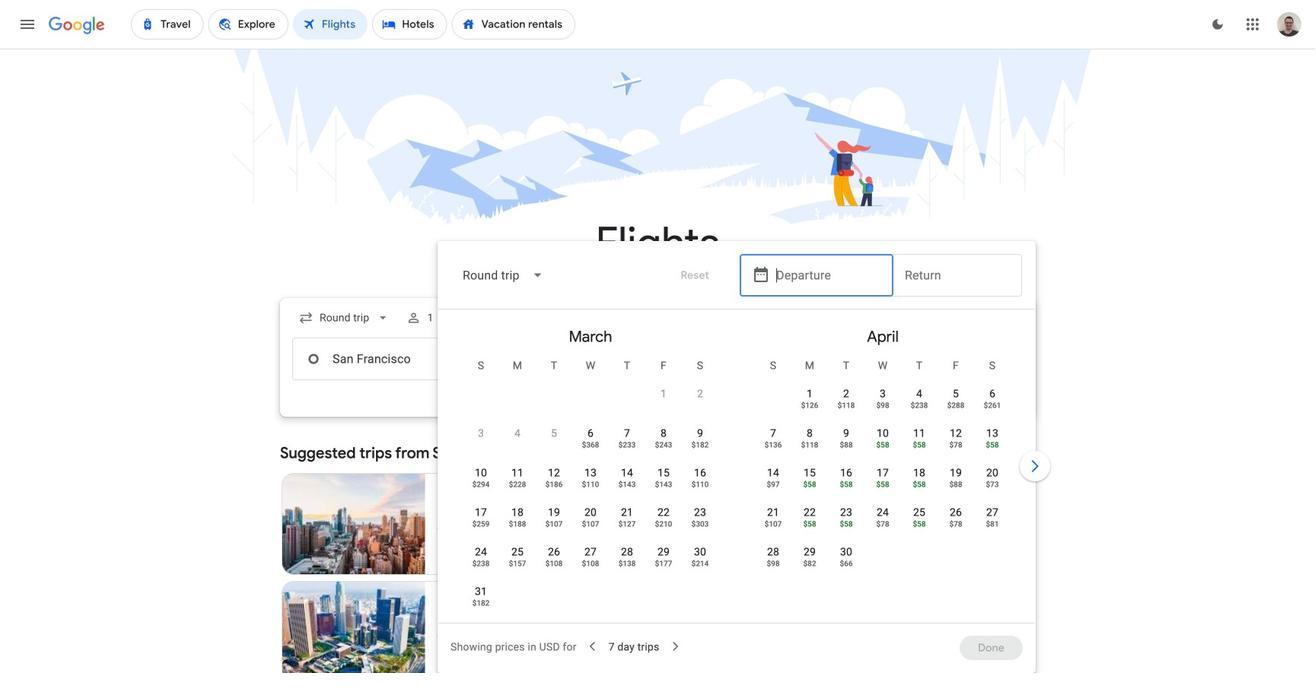 Task type: locate. For each thing, give the bounding box(es) containing it.
 image inside 'suggested trips from san francisco' region
[[489, 517, 492, 532]]

0 horizontal spatial , 108 us dollars element
[[546, 560, 563, 568]]

1 , 143 us dollars element from the left
[[619, 481, 636, 489]]

, 182 us dollars element up saturday, march 16, 2024 element
[[692, 442, 709, 449]]

3 , 107 us dollars element from the left
[[765, 521, 782, 528]]

thursday, march 14, 2024 element
[[621, 466, 633, 481]]

1 vertical spatial return text field
[[905, 339, 1010, 380]]

, 127 us dollars element
[[619, 521, 636, 528]]

0 horizontal spatial , 107 us dollars element
[[546, 521, 563, 528]]

, 186 us dollars element
[[546, 481, 563, 489]]

, 58 us dollars element for tuesday, april 16, 2024 element
[[840, 481, 853, 489]]

monday, march 25, 2024 element
[[512, 545, 524, 560]]

row group
[[445, 316, 737, 621], [737, 316, 1029, 617]]

, 108 us dollars element
[[546, 560, 563, 568], [582, 560, 599, 568]]

2 , 108 us dollars element from the left
[[582, 560, 599, 568]]

, 118 us dollars element for the tuesday, april 2, 2024 element
[[838, 402, 855, 410]]

, 108 us dollars element right , 157 us dollars element
[[546, 560, 563, 568]]

, 58 us dollars element up monday, april 22, 2024 element
[[804, 481, 816, 489]]

friday, march 8, 2024 element
[[661, 426, 667, 442]]

Departure text field
[[776, 255, 882, 296]]

1 vertical spatial , 182 us dollars element
[[472, 600, 490, 607]]

monday, april 15, 2024 element
[[804, 466, 816, 481]]

, 110 us dollars element for saturday, march 16, 2024 element
[[692, 481, 709, 489]]

1 horizontal spatial , 182 us dollars element
[[692, 442, 709, 449]]

, 58 us dollars element right , 78 us dollars element
[[913, 521, 926, 528]]

, 58 us dollars element for thursday, april 11, 2024 element
[[913, 442, 926, 449]]

, 118 us dollars element up monday, april 15, 2024 element
[[801, 442, 819, 449]]

1 return text field from the top
[[905, 255, 1010, 296]]

0 vertical spatial , 98 us dollars element
[[877, 402, 890, 410]]

tuesday, april 16, 2024 element
[[840, 466, 853, 481]]

, 228 us dollars element
[[509, 481, 526, 489]]

, 98 us dollars element up wednesday, april 10, 2024 element
[[877, 402, 890, 410]]

return text field for departure text box
[[905, 339, 1010, 380]]

, 108 us dollars element for tuesday, march 26, 2024 element
[[546, 560, 563, 568]]

, 118 us dollars element
[[838, 402, 855, 410], [801, 442, 819, 449]]

1 horizontal spatial , 118 us dollars element
[[838, 402, 855, 410]]

0 horizontal spatial , 238 us dollars element
[[472, 560, 490, 568]]

0 vertical spatial , 118 us dollars element
[[838, 402, 855, 410]]

, 58 us dollars element up monday, april 29, 2024 element
[[804, 521, 816, 528]]

Departure text field
[[776, 339, 882, 380]]

monday, march 18, 2024 element
[[512, 505, 524, 521]]

, 118 us dollars element up tuesday, april 9, 2024 element at the right bottom
[[838, 402, 855, 410]]

, 182 us dollars element for the sunday, march 31, 2024 element
[[472, 600, 490, 607]]

monday, april 1, 2024 element
[[807, 387, 813, 402]]

1 , 107 us dollars element from the left
[[546, 521, 563, 528]]

1 , 110 us dollars element from the left
[[582, 481, 599, 489]]

1 , 108 us dollars element from the left
[[546, 560, 563, 568]]

wednesday, april 3, 2024 element
[[880, 387, 886, 402]]

explore destinations image
[[1006, 483, 1024, 502]]

, 110 us dollars element up wednesday, march 20, 2024 element
[[582, 481, 599, 489]]

None field
[[451, 257, 556, 294], [292, 305, 397, 332], [451, 257, 556, 294], [292, 305, 397, 332]]

, 107 us dollars element for wednesday, march 20, 2024 element
[[582, 521, 599, 528]]

monday, april 8, 2024 element
[[807, 426, 813, 442]]

, 97 us dollars element
[[767, 481, 780, 489]]

, 143 us dollars element for thursday, march 14, 2024 element
[[619, 481, 636, 489]]

, 58 us dollars element up thursday, april 18, 2024 element
[[913, 442, 926, 449]]

, 303 us dollars element
[[692, 521, 709, 528]]

tuesday, march 5, 2024 element
[[551, 426, 557, 442]]

, 182 us dollars element down sunday, march 24, 2024 element
[[472, 600, 490, 607]]

, 58 us dollars element up wednesday, april 24, 2024 element at the bottom right
[[877, 481, 890, 489]]

, 210 us dollars element
[[655, 521, 672, 528]]

grid inside "flight" search box
[[445, 316, 1029, 633]]

thursday, april 25, 2024 element
[[913, 505, 926, 521]]

thursday, march 7, 2024 element
[[624, 426, 630, 442]]

1 horizontal spatial , 108 us dollars element
[[582, 560, 599, 568]]

sunday, march 10, 2024 element
[[475, 466, 487, 481]]

0 horizontal spatial , 143 us dollars element
[[619, 481, 636, 489]]

0 vertical spatial , 182 us dollars element
[[692, 442, 709, 449]]

, 58 us dollars element up tuesday, april 23, 2024 element
[[840, 481, 853, 489]]

, 58 us dollars element for monday, april 15, 2024 element
[[804, 481, 816, 489]]

1 horizontal spatial , 98 us dollars element
[[877, 402, 890, 410]]

, 138 us dollars element
[[619, 560, 636, 568]]

1 horizontal spatial , 107 us dollars element
[[582, 521, 599, 528]]

0 vertical spatial return text field
[[905, 255, 1010, 296]]

, 98 us dollars element
[[877, 402, 890, 410], [767, 560, 780, 568]]

, 58 us dollars element up thursday, april 25, 2024 element
[[913, 481, 926, 489]]

return text field for departure text field
[[905, 255, 1010, 296]]

friday, march 29, 2024 element
[[658, 545, 670, 560]]

1 vertical spatial , 98 us dollars element
[[767, 560, 780, 568]]

, 243 us dollars element
[[655, 442, 672, 449]]

friday, march 15, 2024 element
[[658, 466, 670, 481]]

, 107 us dollars element up tuesday, march 26, 2024 element
[[546, 521, 563, 528]]

, 107 us dollars element
[[546, 521, 563, 528], [582, 521, 599, 528], [765, 521, 782, 528]]

tuesday, march 19, 2024 element
[[548, 505, 560, 521]]

, 107 us dollars element up sunday, april 28, 2024 element
[[765, 521, 782, 528]]

, 238 us dollars element
[[911, 402, 928, 410], [472, 560, 490, 568]]

saturday, march 16, 2024 element
[[694, 466, 707, 481]]

Where from? text field
[[292, 338, 507, 381]]

0 horizontal spatial , 98 us dollars element
[[767, 560, 780, 568]]

row
[[646, 374, 719, 423], [792, 374, 1011, 423], [463, 419, 719, 463], [755, 419, 1011, 463], [463, 459, 719, 502], [755, 459, 1011, 502], [463, 499, 719, 542], [755, 499, 1011, 542], [463, 538, 719, 582], [755, 538, 865, 582]]

, 143 us dollars element up the thursday, march 21, 2024 element
[[619, 481, 636, 489]]

, 98 us dollars element for wednesday, april 3, 2024 element
[[877, 402, 890, 410]]

, 188 us dollars element
[[509, 521, 526, 528]]

0 horizontal spatial , 118 us dollars element
[[801, 442, 819, 449]]

, 182 us dollars element for saturday, march 9, 2024 element
[[692, 442, 709, 449]]

thursday, april 11, 2024 element
[[913, 426, 926, 442]]

saturday, march 30, 2024 element
[[694, 545, 707, 560]]

, 110 us dollars element
[[582, 481, 599, 489], [692, 481, 709, 489]]

2 , 107 us dollars element from the left
[[582, 521, 599, 528]]

thursday, march 21, 2024 element
[[621, 505, 633, 521]]

, 107 us dollars element for tuesday, march 19, 2024 element
[[546, 521, 563, 528]]

0 vertical spatial , 238 us dollars element
[[911, 402, 928, 410]]

, 238 us dollars element up the sunday, march 31, 2024 element
[[472, 560, 490, 568]]

Return text field
[[905, 255, 1010, 296], [905, 339, 1010, 380]]

saturday, march 23, 2024 element
[[694, 505, 707, 521]]

suggested trips from san francisco region
[[280, 435, 1035, 674]]

, 107 us dollars element up wednesday, march 27, 2024 element
[[582, 521, 599, 528]]

1 horizontal spatial , 143 us dollars element
[[655, 481, 672, 489]]

, 110 us dollars element up "saturday, march 23, 2024" element
[[692, 481, 709, 489]]

1 vertical spatial , 118 us dollars element
[[801, 442, 819, 449]]

grid
[[445, 316, 1029, 633]]

, 88 us dollars element
[[840, 442, 853, 449]]

cell
[[938, 381, 974, 418], [974, 381, 1011, 418], [938, 421, 974, 458], [974, 421, 1011, 458], [938, 461, 974, 497], [974, 461, 1011, 497], [938, 500, 974, 537], [974, 500, 1011, 537]]

, 107 us dollars element for sunday, april 21, 2024 element
[[765, 521, 782, 528]]

, 233 us dollars element
[[619, 442, 636, 449]]

wednesday, march 13, 2024 element
[[585, 466, 597, 481]]

, 182 us dollars element
[[692, 442, 709, 449], [472, 600, 490, 607]]

2 , 110 us dollars element from the left
[[692, 481, 709, 489]]

 image
[[489, 517, 492, 532]]

, 368 us dollars element
[[582, 442, 599, 449]]

, 108 us dollars element left 187 us dollars text box
[[582, 560, 599, 568]]

1 horizontal spatial , 110 us dollars element
[[692, 481, 709, 489]]

2 horizontal spatial , 107 us dollars element
[[765, 521, 782, 528]]

, 98 us dollars element left , 82 us dollars 'element'
[[767, 560, 780, 568]]

, 214 us dollars element
[[692, 560, 709, 568]]

, 58 us dollars element for tuesday, april 23, 2024 element
[[840, 521, 853, 528]]

monday, april 29, 2024 element
[[804, 545, 816, 560]]

, 238 us dollars element up thursday, april 11, 2024 element
[[911, 402, 928, 410]]

1 horizontal spatial , 238 us dollars element
[[911, 402, 928, 410]]

, 58 us dollars element up tuesday, april 30, 2024 element
[[840, 521, 853, 528]]

sunday, april 14, 2024 element
[[767, 466, 780, 481]]

sunday, april 28, 2024 element
[[767, 545, 780, 560]]

0 horizontal spatial , 110 us dollars element
[[582, 481, 599, 489]]

0 horizontal spatial , 182 us dollars element
[[472, 600, 490, 607]]

sunday, march 17, 2024 element
[[475, 505, 487, 521]]

, 143 us dollars element up friday, march 22, 2024 element
[[655, 481, 672, 489]]

1 vertical spatial , 238 us dollars element
[[472, 560, 490, 568]]

, 58 us dollars element up wednesday, april 17, 2024 element
[[877, 442, 890, 449]]

, 58 us dollars element
[[877, 442, 890, 449], [913, 442, 926, 449], [804, 481, 816, 489], [840, 481, 853, 489], [877, 481, 890, 489], [913, 481, 926, 489], [804, 521, 816, 528], [840, 521, 853, 528], [913, 521, 926, 528]]

, 143 us dollars element
[[619, 481, 636, 489], [655, 481, 672, 489]]

2 return text field from the top
[[905, 339, 1010, 380]]

2 , 143 us dollars element from the left
[[655, 481, 672, 489]]



Task type: vqa. For each thing, say whether or not it's contained in the screenshot.
818
no



Task type: describe. For each thing, give the bounding box(es) containing it.
wednesday, march 20, 2024 element
[[585, 505, 597, 521]]

sunday, march 3, 2024 element
[[478, 426, 484, 442]]

, 58 us dollars element for thursday, april 25, 2024 element
[[913, 521, 926, 528]]

friday, march 22, 2024 element
[[658, 505, 670, 521]]

thursday, april 4, 2024 element
[[917, 387, 923, 402]]

, 238 us dollars element for thursday, april 4, 2024 element
[[911, 402, 928, 410]]

sunday, march 31, 2024 element
[[475, 585, 487, 600]]

, 98 us dollars element for sunday, april 28, 2024 element
[[767, 560, 780, 568]]

, 82 us dollars element
[[804, 560, 816, 568]]

, 294 us dollars element
[[472, 481, 490, 489]]

swap origin and destination. image
[[501, 350, 519, 368]]

tuesday, march 12, 2024 element
[[548, 466, 560, 481]]

wednesday, april 10, 2024 element
[[877, 426, 889, 442]]

, 259 us dollars element
[[472, 521, 490, 528]]

wednesday, march 6, 2024 element
[[588, 426, 594, 442]]

wednesday, april 24, 2024 element
[[877, 505, 889, 521]]

thursday, april 18, 2024 element
[[913, 466, 926, 481]]

, 78 us dollars element
[[877, 521, 890, 528]]

tuesday, april 2, 2024 element
[[843, 387, 850, 402]]

, 58 us dollars element for wednesday, april 17, 2024 element
[[877, 481, 890, 489]]

, 143 us dollars element for friday, march 15, 2024 element
[[655, 481, 672, 489]]

, 108 us dollars element for wednesday, march 27, 2024 element
[[582, 560, 599, 568]]

2 row group from the left
[[737, 316, 1029, 617]]

sunday, march 24, 2024 element
[[475, 545, 487, 560]]

monday, april 22, 2024 element
[[804, 505, 816, 521]]

, 136 us dollars element
[[765, 442, 782, 449]]

, 238 us dollars element for sunday, march 24, 2024 element
[[472, 560, 490, 568]]

tuesday, april 23, 2024 element
[[840, 505, 853, 521]]

187 US dollars text field
[[605, 552, 628, 566]]

monday, march 4, 2024 element
[[515, 426, 521, 442]]

Flight search field
[[268, 241, 1054, 674]]

, 177 us dollars element
[[655, 560, 672, 568]]

change appearance image
[[1200, 6, 1236, 43]]

friday, march 1, 2024 element
[[661, 387, 667, 402]]

saturday, march 2, 2024 element
[[697, 387, 703, 402]]

tuesday, april 9, 2024 element
[[843, 426, 850, 442]]

, 58 us dollars element for wednesday, april 10, 2024 element
[[877, 442, 890, 449]]

sunday, april 7, 2024 element
[[770, 426, 777, 442]]

monday, march 11, 2024 element
[[512, 466, 524, 481]]

main menu image
[[18, 15, 37, 33]]

1 row group from the left
[[445, 316, 737, 621]]

, 110 us dollars element for wednesday, march 13, 2024 element at the bottom
[[582, 481, 599, 489]]

wednesday, april 17, 2024 element
[[877, 466, 889, 481]]

tuesday, march 26, 2024 element
[[548, 545, 560, 560]]

, 58 us dollars element for monday, april 22, 2024 element
[[804, 521, 816, 528]]

, 118 us dollars element for monday, april 8, 2024 element
[[801, 442, 819, 449]]

, 126 us dollars element
[[801, 402, 819, 410]]

sunday, april 21, 2024 element
[[767, 505, 780, 521]]

wednesday, march 27, 2024 element
[[585, 545, 597, 560]]

, 66 us dollars element
[[840, 560, 853, 568]]

thursday, march 28, 2024 element
[[621, 545, 633, 560]]

saturday, march 9, 2024 element
[[697, 426, 703, 442]]

, 58 us dollars element for thursday, april 18, 2024 element
[[913, 481, 926, 489]]

tuesday, april 30, 2024 element
[[840, 545, 853, 560]]

, 157 us dollars element
[[509, 560, 526, 568]]



